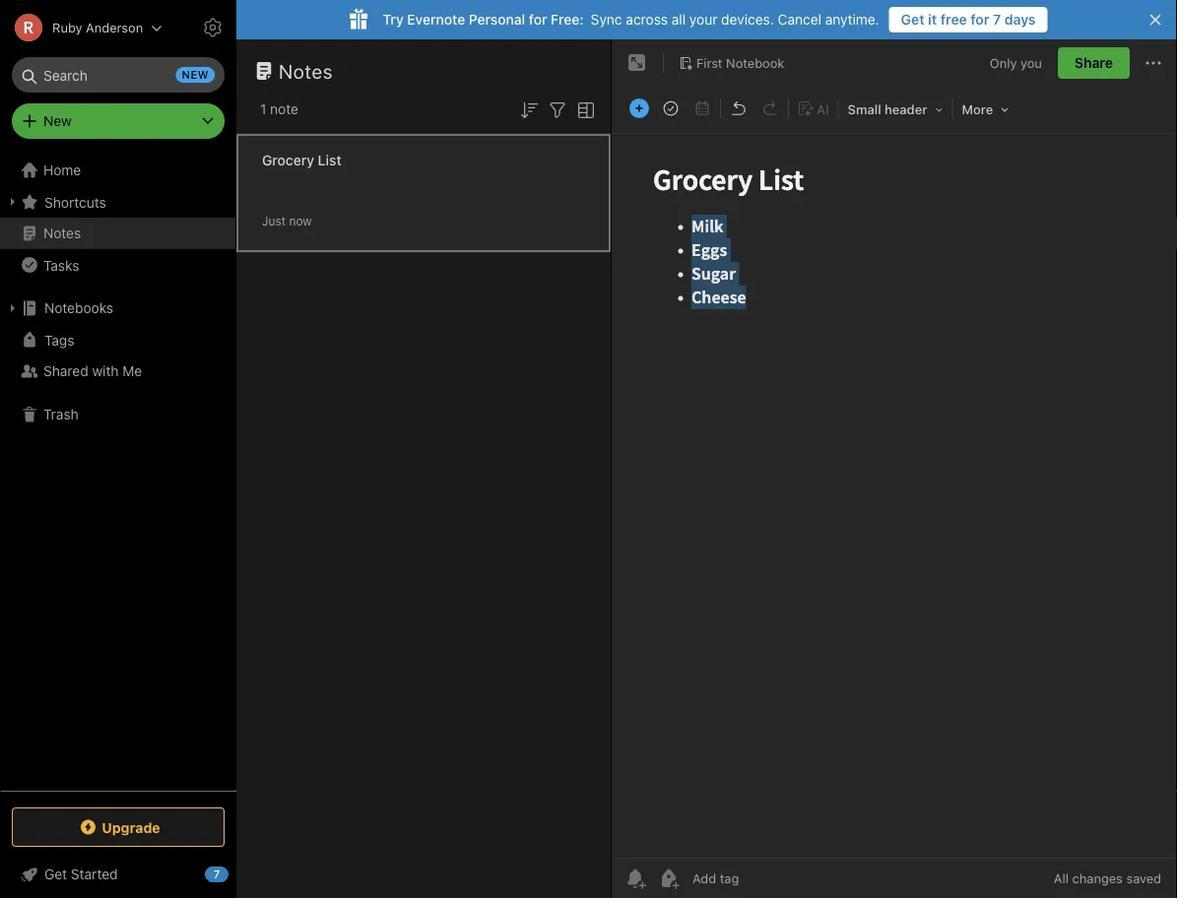 Task type: vqa. For each thing, say whether or not it's contained in the screenshot.
the bottommost Get
yes



Task type: describe. For each thing, give the bounding box(es) containing it.
add tag image
[[657, 867, 681, 891]]

tree containing home
[[0, 155, 236, 790]]

trash
[[43, 406, 79, 423]]

try evernote personal for free: sync across all your devices. cancel anytime.
[[383, 11, 879, 28]]

note window element
[[612, 39, 1177, 898]]

it
[[928, 11, 937, 28]]

sync
[[591, 11, 622, 28]]

new search field
[[26, 57, 215, 93]]

notebook
[[726, 55, 785, 70]]

anderson
[[86, 20, 143, 35]]

header
[[885, 102, 927, 117]]

just now
[[262, 214, 312, 228]]

tags button
[[0, 324, 235, 356]]

ruby anderson
[[52, 20, 143, 35]]

more
[[962, 102, 993, 117]]

Search text field
[[26, 57, 211, 93]]

7 inside help and learning task checklist field
[[214, 868, 220, 881]]

expand notebooks image
[[5, 300, 21, 316]]

0 vertical spatial notes
[[279, 59, 333, 82]]

click to collapse image
[[229, 862, 244, 886]]

Add filters field
[[546, 97, 569, 122]]

try
[[383, 11, 404, 28]]

notebooks link
[[0, 293, 235, 324]]

only you
[[990, 55, 1042, 70]]

more actions image
[[1142, 51, 1165, 75]]

for for free:
[[529, 11, 547, 28]]

small
[[848, 102, 881, 117]]

evernote
[[407, 11, 465, 28]]

shared with me link
[[0, 356, 235, 387]]

share
[[1075, 55, 1113, 71]]

new
[[182, 68, 209, 81]]

tasks button
[[0, 249, 235, 281]]

shortcuts
[[44, 194, 106, 210]]

home
[[43, 162, 81, 178]]

Insert field
[[625, 95, 654, 122]]

me
[[122, 363, 142, 379]]

get for get it free for 7 days
[[901, 11, 925, 28]]

shared
[[43, 363, 88, 379]]

anytime.
[[825, 11, 879, 28]]

note
[[270, 101, 298, 117]]

first
[[697, 55, 723, 70]]

Sort options field
[[517, 97, 541, 122]]

notes inside 'link'
[[43, 225, 81, 241]]

Add tag field
[[691, 870, 838, 887]]

first notebook button
[[672, 49, 791, 77]]

undo image
[[725, 95, 753, 122]]

shared with me
[[43, 363, 142, 379]]

trash link
[[0, 399, 235, 431]]

Note Editor text field
[[612, 134, 1177, 858]]

days
[[1005, 11, 1036, 28]]

free:
[[551, 11, 584, 28]]

tags
[[44, 332, 74, 348]]

started
[[71, 866, 118, 883]]

your
[[690, 11, 718, 28]]

all
[[1054, 871, 1069, 886]]



Task type: locate. For each thing, give the bounding box(es) containing it.
1 horizontal spatial 7
[[993, 11, 1001, 28]]

get
[[901, 11, 925, 28], [44, 866, 67, 883]]

only
[[990, 55, 1017, 70]]

upgrade
[[102, 819, 160, 836]]

0 horizontal spatial for
[[529, 11, 547, 28]]

get left it
[[901, 11, 925, 28]]

all
[[672, 11, 686, 28]]

0 vertical spatial get
[[901, 11, 925, 28]]

new
[[43, 113, 72, 129]]

get it free for 7 days button
[[889, 7, 1048, 33]]

1
[[260, 101, 266, 117]]

0 horizontal spatial 7
[[214, 868, 220, 881]]

get inside 'get it free for 7 days' button
[[901, 11, 925, 28]]

notes link
[[0, 218, 235, 249]]

task image
[[657, 95, 685, 122]]

add filters image
[[546, 98, 569, 122]]

now
[[289, 214, 312, 228]]

1 horizontal spatial notes
[[279, 59, 333, 82]]

1 vertical spatial get
[[44, 866, 67, 883]]

1 vertical spatial notes
[[43, 225, 81, 241]]

View options field
[[569, 97, 598, 122]]

shortcuts button
[[0, 186, 235, 218]]

across
[[626, 11, 668, 28]]

with
[[92, 363, 119, 379]]

Help and Learning task checklist field
[[0, 859, 236, 891]]

1 note
[[260, 101, 298, 117]]

devices.
[[721, 11, 774, 28]]

notes
[[279, 59, 333, 82], [43, 225, 81, 241]]

7 inside button
[[993, 11, 1001, 28]]

for
[[529, 11, 547, 28], [971, 11, 990, 28]]

get inside help and learning task checklist field
[[44, 866, 67, 883]]

Heading level field
[[841, 95, 950, 123]]

ruby
[[52, 20, 82, 35]]

tasks
[[43, 257, 79, 273]]

grocery list
[[262, 152, 342, 168]]

tree
[[0, 155, 236, 790]]

small header
[[848, 102, 927, 117]]

expand note image
[[626, 51, 649, 75]]

settings image
[[201, 16, 225, 39]]

get for get started
[[44, 866, 67, 883]]

More actions field
[[1142, 47, 1165, 79]]

grocery
[[262, 152, 314, 168]]

notebooks
[[44, 300, 113, 316]]

get started
[[44, 866, 118, 883]]

share button
[[1058, 47, 1130, 79]]

notes up note
[[279, 59, 333, 82]]

0 horizontal spatial get
[[44, 866, 67, 883]]

1 vertical spatial 7
[[214, 868, 220, 881]]

1 horizontal spatial for
[[971, 11, 990, 28]]

for right 'free' on the right of the page
[[971, 11, 990, 28]]

new button
[[12, 103, 225, 139]]

7 left click to collapse icon
[[214, 868, 220, 881]]

2 for from the left
[[971, 11, 990, 28]]

Account field
[[0, 8, 163, 47]]

just
[[262, 214, 286, 228]]

upgrade button
[[12, 808, 225, 847]]

personal
[[469, 11, 525, 28]]

home link
[[0, 155, 236, 186]]

cancel
[[778, 11, 822, 28]]

1 horizontal spatial get
[[901, 11, 925, 28]]

7 left days on the right top of page
[[993, 11, 1001, 28]]

7
[[993, 11, 1001, 28], [214, 868, 220, 881]]

0 vertical spatial 7
[[993, 11, 1001, 28]]

you
[[1021, 55, 1042, 70]]

get it free for 7 days
[[901, 11, 1036, 28]]

0 horizontal spatial notes
[[43, 225, 81, 241]]

first notebook
[[697, 55, 785, 70]]

list
[[318, 152, 342, 168]]

for left free:
[[529, 11, 547, 28]]

More field
[[955, 95, 1016, 123]]

get left started
[[44, 866, 67, 883]]

notes up tasks
[[43, 225, 81, 241]]

for inside 'get it free for 7 days' button
[[971, 11, 990, 28]]

free
[[941, 11, 967, 28]]

saved
[[1126, 871, 1162, 886]]

changes
[[1072, 871, 1123, 886]]

add a reminder image
[[624, 867, 647, 891]]

for for 7
[[971, 11, 990, 28]]

all changes saved
[[1054, 871, 1162, 886]]

1 for from the left
[[529, 11, 547, 28]]



